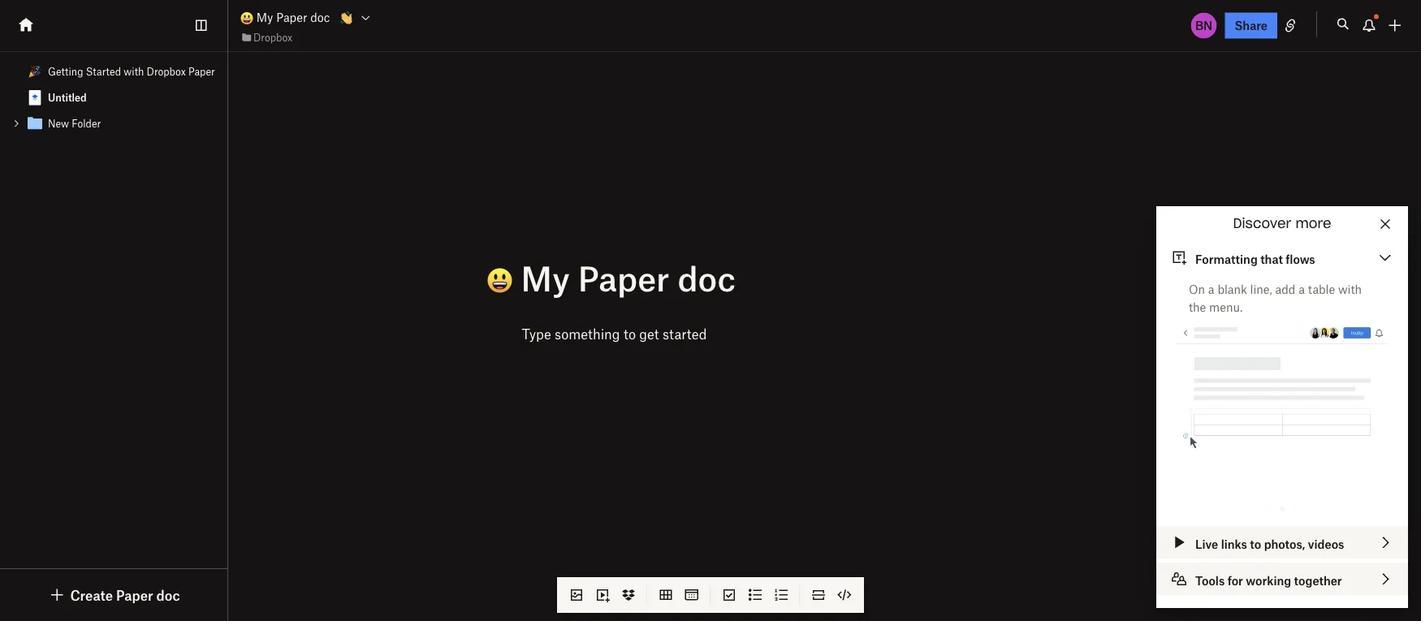 Task type: locate. For each thing, give the bounding box(es) containing it.
to left get
[[624, 326, 636, 342]]

table
[[1308, 282, 1335, 296]]

1 horizontal spatial to
[[1250, 537, 1261, 551]]

together
[[1294, 573, 1342, 587]]

getting
[[48, 65, 83, 78]]

doc
[[310, 10, 330, 24], [678, 257, 736, 298], [156, 587, 180, 603]]

1 horizontal spatial my
[[521, 257, 570, 298]]

1 vertical spatial with
[[1338, 282, 1362, 296]]

live links to photos, videos link
[[1156, 526, 1408, 559]]

template content image inside untitled link
[[25, 88, 45, 107]]

1 vertical spatial dropbox
[[147, 65, 186, 78]]

tools for working together
[[1195, 573, 1342, 587]]

on
[[1189, 282, 1205, 296]]

type
[[522, 326, 551, 342]]

videos
[[1308, 537, 1344, 551]]

dropbox up untitled link
[[147, 65, 186, 78]]

to right the links on the right
[[1250, 537, 1261, 551]]

to inside popup button
[[1250, 537, 1261, 551]]

blank
[[1218, 282, 1247, 296]]

links
[[1221, 537, 1247, 551]]

my paper doc heading
[[487, 257, 1127, 298]]

my paper doc
[[253, 10, 330, 24], [513, 257, 736, 298]]

0 horizontal spatial doc
[[156, 587, 180, 603]]

0 vertical spatial with
[[124, 65, 144, 78]]

new
[[48, 117, 69, 130]]

photos,
[[1264, 537, 1305, 551]]

my right grinning face with big eyes image
[[256, 10, 273, 24]]

1 vertical spatial template content image
[[25, 114, 45, 133]]

the
[[1189, 300, 1206, 314]]

to for get
[[624, 326, 636, 342]]

untitled link
[[0, 84, 227, 110]]

with right table
[[1338, 282, 1362, 296]]

0 horizontal spatial my
[[256, 10, 273, 24]]

dropbox
[[253, 31, 292, 43], [147, 65, 186, 78]]

new folder
[[48, 117, 101, 130]]

dig image
[[47, 585, 67, 605]]

with inside on a blank line, add a table with the menu.
[[1338, 282, 1362, 296]]

1 vertical spatial my paper doc
[[513, 257, 736, 298]]

1 horizontal spatial with
[[1338, 282, 1362, 296]]

folder
[[72, 117, 101, 130]]

a
[[1208, 282, 1214, 296], [1299, 282, 1305, 296]]

grinning face with big eyes image
[[240, 12, 253, 25]]

1 horizontal spatial a
[[1299, 282, 1305, 296]]

2 vertical spatial doc
[[156, 587, 180, 603]]

with
[[124, 65, 144, 78], [1338, 282, 1362, 296]]

doc left waving hand image
[[310, 10, 330, 24]]

0 horizontal spatial a
[[1208, 282, 1214, 296]]

formatting that flows
[[1195, 252, 1315, 266]]

0 horizontal spatial dropbox
[[147, 65, 186, 78]]

doc right the create
[[156, 587, 180, 603]]

0 vertical spatial to
[[624, 326, 636, 342]]

to
[[624, 326, 636, 342], [1250, 537, 1261, 551]]

0 vertical spatial my paper doc
[[253, 10, 330, 24]]

dropbox down my paper doc link
[[253, 31, 292, 43]]

0 vertical spatial template content image
[[25, 88, 45, 107]]

that
[[1260, 252, 1283, 266]]

1 template content image from the top
[[25, 88, 45, 107]]

my up type
[[521, 257, 570, 298]]

0 vertical spatial doc
[[310, 10, 330, 24]]

untitled
[[48, 91, 87, 104]]

formatting that flows button
[[1156, 241, 1408, 274]]

seconds
[[1265, 588, 1309, 602]]

a right add
[[1299, 282, 1305, 296]]

tools
[[1195, 573, 1225, 587]]

1 horizontal spatial doc
[[310, 10, 330, 24]]

1 horizontal spatial dropbox
[[253, 31, 292, 43]]

template content image down "party popper" icon
[[25, 88, 45, 107]]

template content image
[[25, 88, 45, 107], [25, 114, 45, 133]]

my paper doc up 'type something to get started'
[[513, 257, 736, 298]]

2 template content image from the top
[[25, 114, 45, 133]]

get
[[639, 326, 659, 342]]

expand folder image
[[11, 118, 22, 129]]

0 horizontal spatial with
[[124, 65, 144, 78]]

0 horizontal spatial my paper doc
[[253, 10, 330, 24]]

with right started
[[124, 65, 144, 78]]

template content image inside the new folder link
[[25, 114, 45, 133]]

0 horizontal spatial to
[[624, 326, 636, 342]]

started
[[663, 326, 707, 342]]

my
[[256, 10, 273, 24], [521, 257, 570, 298]]

1 vertical spatial my
[[521, 257, 570, 298]]

template content image right expand folder icon
[[25, 114, 45, 133]]

create
[[70, 587, 113, 603]]

paper
[[276, 10, 307, 24], [188, 65, 215, 78], [578, 257, 669, 298], [116, 587, 153, 603]]

1 vertical spatial doc
[[678, 257, 736, 298]]

1 vertical spatial to
[[1250, 537, 1261, 551]]

a right on
[[1208, 282, 1214, 296]]

my paper doc up "dropbox" link on the left
[[253, 10, 330, 24]]

doc up started
[[678, 257, 736, 298]]

2 a from the left
[[1299, 282, 1305, 296]]

1 horizontal spatial my paper doc
[[513, 257, 736, 298]]

waving hand image
[[340, 11, 353, 24]]

26
[[1247, 588, 1262, 602]]

/ contents list
[[0, 58, 227, 136]]

flows
[[1286, 252, 1315, 266]]

menu.
[[1209, 300, 1243, 314]]

paper inside my paper doc link
[[276, 10, 307, 24]]



Task type: vqa. For each thing, say whether or not it's contained in the screenshot.
Untitled link
yes



Task type: describe. For each thing, give the bounding box(es) containing it.
1 a from the left
[[1208, 282, 1214, 296]]

2 horizontal spatial doc
[[678, 257, 736, 298]]

add
[[1275, 282, 1295, 296]]

dropbox link
[[240, 29, 292, 45]]

getting started with dropbox paper link
[[0, 58, 227, 84]]

tools for working together button
[[1156, 563, 1408, 595]]

formatting
[[1195, 252, 1258, 266]]

more
[[1295, 217, 1331, 230]]

my paper doc link
[[240, 8, 330, 27]]

for
[[1227, 573, 1243, 587]]

getting started with dropbox paper
[[48, 65, 215, 78]]

create paper doc button
[[47, 585, 180, 605]]

formatting that flows link
[[1156, 241, 1408, 274]]

paper inside getting started with dropbox paper link
[[188, 65, 215, 78]]

bn
[[1195, 18, 1212, 32]]

updated 26 seconds ago
[[1198, 588, 1332, 602]]

line,
[[1250, 282, 1272, 296]]

new folder link
[[0, 110, 227, 136]]

on a blank line, add a table with the menu.
[[1189, 282, 1362, 314]]

something
[[555, 326, 620, 342]]

share
[[1235, 18, 1268, 32]]

create paper doc
[[70, 587, 180, 603]]

ago
[[1312, 588, 1332, 602]]

live links to photos, videos button
[[1156, 526, 1408, 559]]

updated
[[1198, 588, 1244, 602]]

started
[[86, 65, 121, 78]]

discover
[[1233, 217, 1291, 230]]

paper inside create paper doc popup button
[[116, 587, 153, 603]]

party popper image
[[28, 65, 41, 78]]

live
[[1195, 537, 1218, 551]]

0 vertical spatial dropbox
[[253, 31, 292, 43]]

working
[[1246, 573, 1291, 587]]

to for photos,
[[1250, 537, 1261, 551]]

tools for working together link
[[1156, 563, 1408, 595]]

dropbox inside / contents list
[[147, 65, 186, 78]]

share button
[[1225, 13, 1277, 39]]

0 vertical spatial my
[[256, 10, 273, 24]]

live links to photos, videos
[[1195, 537, 1344, 551]]

type something to get started
[[522, 326, 707, 342]]

doc inside popup button
[[156, 587, 180, 603]]

with inside / contents list
[[124, 65, 144, 78]]

bn button
[[1189, 11, 1218, 40]]

discover more
[[1233, 217, 1331, 230]]



